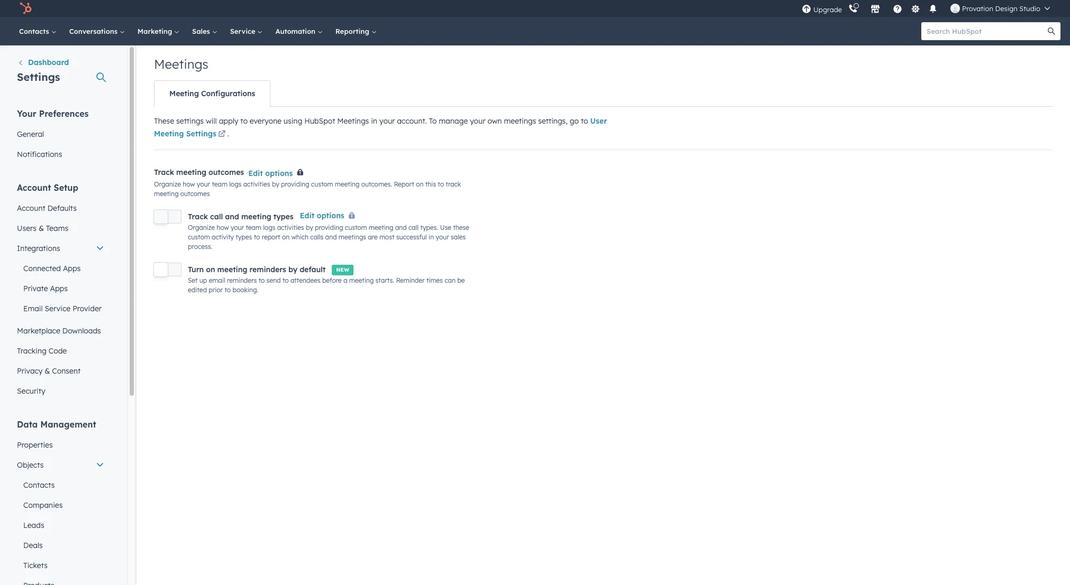 Task type: locate. For each thing, give the bounding box(es) containing it.
how up activity
[[217, 224, 229, 232]]

edit up track call and meeting types
[[248, 169, 263, 178]]

data
[[17, 420, 38, 430]]

0 horizontal spatial how
[[183, 181, 195, 189]]

service inside "link"
[[45, 304, 71, 314]]

own
[[488, 116, 502, 126]]

0 horizontal spatial providing
[[281, 181, 309, 189]]

outcomes down track meeting outcomes edit options
[[180, 190, 210, 198]]

activities up which
[[277, 224, 304, 232]]

1 horizontal spatial track
[[188, 212, 208, 222]]

1 vertical spatial meetings
[[339, 234, 366, 242]]

1 account from the top
[[17, 183, 51, 193]]

to inside organize how your team logs activities by providing custom meeting outcomes. report on this to track meeting outcomes
[[438, 181, 444, 189]]

1 vertical spatial providing
[[315, 224, 343, 232]]

downloads
[[62, 327, 101, 336]]

set
[[188, 277, 198, 285]]

organize for activity
[[188, 224, 215, 232]]

to right apply at the left
[[240, 116, 248, 126]]

0 vertical spatial on
[[416, 181, 424, 189]]

0 vertical spatial types
[[274, 212, 294, 222]]

0 vertical spatial reminders
[[250, 265, 286, 275]]

search image
[[1048, 28, 1055, 35]]

contacts link
[[13, 17, 63, 46], [11, 476, 111, 496]]

how
[[183, 181, 195, 189], [217, 224, 229, 232]]

0 vertical spatial custom
[[311, 181, 333, 189]]

1 horizontal spatial call
[[409, 224, 419, 232]]

track up process.
[[188, 212, 208, 222]]

1 horizontal spatial on
[[282, 234, 290, 242]]

apps inside "link"
[[50, 284, 68, 294]]

0 vertical spatial contacts link
[[13, 17, 63, 46]]

your down track meeting outcomes edit options
[[197, 181, 210, 189]]

call
[[210, 212, 223, 222], [409, 224, 419, 232]]

0 horizontal spatial and
[[225, 212, 239, 222]]

on inside organize how your team logs activities by providing custom meeting outcomes. report on this to track meeting outcomes
[[416, 181, 424, 189]]

0 horizontal spatial edit
[[248, 169, 263, 178]]

1 vertical spatial activities
[[277, 224, 304, 232]]

custom
[[311, 181, 333, 189], [345, 224, 367, 232], [188, 234, 210, 242]]

custom for outcomes.
[[311, 181, 333, 189]]

1 vertical spatial meeting
[[154, 129, 184, 139]]

to
[[429, 116, 437, 126]]

track for track meeting outcomes edit options
[[154, 168, 174, 178]]

email service provider
[[23, 304, 102, 314]]

& right privacy on the left bottom
[[45, 367, 50, 376]]

calling icon image
[[849, 4, 858, 14]]

use
[[440, 224, 451, 232]]

tracking code
[[17, 347, 67, 356]]

edit options button up organize how your team logs activities by providing custom meeting and call types. use these custom activity types to report on which calls and meetings are most successful in your sales process. at the top left
[[300, 210, 359, 224]]

1 vertical spatial by
[[306, 224, 313, 232]]

1 horizontal spatial in
[[429, 234, 434, 242]]

settings down will
[[186, 129, 216, 139]]

marketplaces button
[[864, 0, 887, 17]]

1 vertical spatial contacts
[[23, 481, 55, 491]]

2 account from the top
[[17, 204, 45, 213]]

on inside organize how your team logs activities by providing custom meeting and call types. use these custom activity types to report on which calls and meetings are most successful in your sales process.
[[282, 234, 290, 242]]

providing inside organize how your team logs activities by providing custom meeting outcomes. report on this to track meeting outcomes
[[281, 181, 309, 189]]

0 horizontal spatial service
[[45, 304, 71, 314]]

meetings right the own
[[504, 116, 536, 126]]

1 horizontal spatial organize
[[188, 224, 215, 232]]

default
[[300, 265, 326, 275]]

team down track meeting outcomes edit options
[[212, 181, 228, 189]]

by inside organize how your team logs activities by providing custom meeting and call types. use these custom activity types to report on which calls and meetings are most successful in your sales process.
[[306, 224, 313, 232]]

turn
[[188, 265, 204, 275]]

link opens in a new window image
[[218, 131, 226, 139]]

most
[[379, 234, 395, 242]]

settings inside user meeting settings
[[186, 129, 216, 139]]

consent
[[52, 367, 81, 376]]

1 vertical spatial reminders
[[227, 277, 257, 285]]

0 vertical spatial how
[[183, 181, 195, 189]]

activities inside organize how your team logs activities by providing custom meeting outcomes. report on this to track meeting outcomes
[[243, 181, 270, 189]]

1 vertical spatial types
[[236, 234, 252, 242]]

how inside organize how your team logs activities by providing custom meeting outcomes. report on this to track meeting outcomes
[[183, 181, 195, 189]]

meeting down the these
[[154, 129, 184, 139]]

types inside organize how your team logs activities by providing custom meeting and call types. use these custom activity types to report on which calls and meetings are most successful in your sales process.
[[236, 234, 252, 242]]

0 horizontal spatial types
[[236, 234, 252, 242]]

options up organize how your team logs activities by providing custom meeting outcomes. report on this to track meeting outcomes
[[265, 169, 293, 178]]

2 horizontal spatial custom
[[345, 224, 367, 232]]

1 vertical spatial contacts link
[[11, 476, 111, 496]]

1 vertical spatial options
[[317, 211, 344, 221]]

1 horizontal spatial service
[[230, 27, 257, 35]]

email service provider link
[[11, 299, 111, 319]]

1 vertical spatial settings
[[186, 129, 216, 139]]

apps down "connected apps" link
[[50, 284, 68, 294]]

custom inside organize how your team logs activities by providing custom meeting outcomes. report on this to track meeting outcomes
[[311, 181, 333, 189]]

outcomes
[[209, 168, 244, 178], [180, 190, 210, 198]]

1 horizontal spatial team
[[246, 224, 261, 232]]

account
[[17, 183, 51, 193], [17, 204, 45, 213]]

logs for outcomes
[[229, 181, 242, 189]]

leads link
[[11, 516, 111, 536]]

manage
[[439, 116, 468, 126]]

0 horizontal spatial team
[[212, 181, 228, 189]]

marketing link
[[131, 17, 186, 46]]

in
[[371, 116, 377, 126], [429, 234, 434, 242]]

providing down edit options
[[315, 224, 343, 232]]

outcomes down link opens in a new window image at the top
[[209, 168, 244, 178]]

0 horizontal spatial meetings
[[339, 234, 366, 242]]

help image
[[893, 5, 903, 14]]

team down track call and meeting types
[[246, 224, 261, 232]]

reminders
[[250, 265, 286, 275], [227, 277, 257, 285]]

search button
[[1043, 22, 1061, 40]]

edit up which
[[300, 211, 315, 221]]

2 horizontal spatial and
[[395, 224, 407, 232]]

by up calls
[[306, 224, 313, 232]]

0 horizontal spatial on
[[206, 265, 215, 275]]

user
[[590, 116, 607, 126]]

by up track call and meeting types
[[272, 181, 279, 189]]

and up activity
[[225, 212, 239, 222]]

2 horizontal spatial by
[[306, 224, 313, 232]]

edit options button up organize how your team logs activities by providing custom meeting outcomes. report on this to track meeting outcomes
[[248, 167, 293, 180]]

account up users at the left top of page
[[17, 204, 45, 213]]

1 vertical spatial in
[[429, 234, 434, 242]]

on up email
[[206, 265, 215, 275]]

your left the own
[[470, 116, 486, 126]]

1 horizontal spatial by
[[288, 265, 297, 275]]

1 horizontal spatial activities
[[277, 224, 304, 232]]

reminders for by
[[250, 265, 286, 275]]

.
[[228, 129, 229, 139]]

provider
[[73, 304, 102, 314]]

0 vertical spatial outcomes
[[209, 168, 244, 178]]

in down the types.
[[429, 234, 434, 242]]

types down track call and meeting types
[[236, 234, 252, 242]]

by inside organize how your team logs activities by providing custom meeting outcomes. report on this to track meeting outcomes
[[272, 181, 279, 189]]

meeting inside user meeting settings
[[154, 129, 184, 139]]

track inside track meeting outcomes edit options
[[154, 168, 174, 178]]

1 vertical spatial team
[[246, 224, 261, 232]]

hubspot image
[[19, 2, 32, 15]]

on
[[416, 181, 424, 189], [282, 234, 290, 242], [206, 265, 215, 275]]

1 vertical spatial edit
[[300, 211, 315, 221]]

0 vertical spatial team
[[212, 181, 228, 189]]

contacts link for conversations link
[[13, 17, 63, 46]]

1 horizontal spatial edit options button
[[300, 210, 359, 224]]

0 horizontal spatial activities
[[243, 181, 270, 189]]

&
[[39, 224, 44, 233], [45, 367, 50, 376]]

reminders inside set up email reminders to send to attendees before a meeting starts. reminder times can be edited prior to booking.
[[227, 277, 257, 285]]

settings
[[17, 70, 60, 84], [186, 129, 216, 139]]

by up attendees at the top of page
[[288, 265, 297, 275]]

setup
[[54, 183, 78, 193]]

meetings down sales
[[154, 56, 208, 72]]

service right sales "link"
[[230, 27, 257, 35]]

1 vertical spatial organize
[[188, 224, 215, 232]]

provation design studio
[[962, 4, 1041, 13]]

1 horizontal spatial providing
[[315, 224, 343, 232]]

1 vertical spatial track
[[188, 212, 208, 222]]

these
[[154, 116, 174, 126]]

1 horizontal spatial meetings
[[337, 116, 369, 126]]

james peterson image
[[951, 4, 960, 13]]

how inside organize how your team logs activities by providing custom meeting and call types. use these custom activity types to report on which calls and meetings are most successful in your sales process.
[[217, 224, 229, 232]]

0 vertical spatial organize
[[154, 181, 181, 189]]

0 horizontal spatial organize
[[154, 181, 181, 189]]

new
[[336, 267, 349, 274]]

types
[[274, 212, 294, 222], [236, 234, 252, 242]]

successful
[[396, 234, 427, 242]]

contacts link for companies link
[[11, 476, 111, 496]]

& inside users & teams link
[[39, 224, 44, 233]]

1 vertical spatial call
[[409, 224, 419, 232]]

hubspot link
[[13, 2, 40, 15]]

options
[[265, 169, 293, 178], [317, 211, 344, 221]]

logs
[[229, 181, 242, 189], [263, 224, 275, 232]]

contacts up companies
[[23, 481, 55, 491]]

to down turn on meeting reminders by default
[[259, 277, 265, 285]]

apps down integrations 'button'
[[63, 264, 81, 274]]

security link
[[11, 382, 111, 402]]

apply
[[219, 116, 238, 126]]

& inside privacy & consent 'link'
[[45, 367, 50, 376]]

on left which
[[282, 234, 290, 242]]

edit options button
[[248, 167, 293, 180], [300, 210, 359, 224]]

activities down track meeting outcomes edit options
[[243, 181, 270, 189]]

1 horizontal spatial types
[[274, 212, 294, 222]]

0 vertical spatial meetings
[[154, 56, 208, 72]]

reminders for to
[[227, 277, 257, 285]]

upgrade
[[814, 5, 842, 13]]

0 vertical spatial call
[[210, 212, 223, 222]]

security
[[17, 387, 45, 396]]

and
[[225, 212, 239, 222], [395, 224, 407, 232], [325, 234, 337, 242]]

0 vertical spatial edit options button
[[248, 167, 293, 180]]

how down track meeting outcomes edit options
[[183, 181, 195, 189]]

marketplace downloads
[[17, 327, 101, 336]]

0 vertical spatial apps
[[63, 264, 81, 274]]

contacts link down hubspot link
[[13, 17, 63, 46]]

1 horizontal spatial logs
[[263, 224, 275, 232]]

meetings right hubspot
[[337, 116, 369, 126]]

1 vertical spatial apps
[[50, 284, 68, 294]]

call up successful on the left top
[[409, 224, 419, 232]]

1 vertical spatial service
[[45, 304, 71, 314]]

0 horizontal spatial call
[[210, 212, 223, 222]]

organize inside organize how your team logs activities by providing custom meeting and call types. use these custom activity types to report on which calls and meetings are most successful in your sales process.
[[188, 224, 215, 232]]

custom for and
[[345, 224, 367, 232]]

settings link
[[909, 3, 922, 14]]

providing inside organize how your team logs activities by providing custom meeting and call types. use these custom activity types to report on which calls and meetings are most successful in your sales process.
[[315, 224, 343, 232]]

providing
[[281, 181, 309, 189], [315, 224, 343, 232]]

organize inside organize how your team logs activities by providing custom meeting outcomes. report on this to track meeting outcomes
[[154, 181, 181, 189]]

to right the this
[[438, 181, 444, 189]]

1 vertical spatial custom
[[345, 224, 367, 232]]

providing up edit options
[[281, 181, 309, 189]]

reminders up send
[[250, 265, 286, 275]]

account up account defaults
[[17, 183, 51, 193]]

meeting
[[169, 89, 199, 98], [154, 129, 184, 139]]

edited
[[188, 286, 207, 294]]

meetings inside organize how your team logs activities by providing custom meeting and call types. use these custom activity types to report on which calls and meetings are most successful in your sales process.
[[339, 234, 366, 242]]

1 horizontal spatial &
[[45, 367, 50, 376]]

team inside organize how your team logs activities by providing custom meeting and call types. use these custom activity types to report on which calls and meetings are most successful in your sales process.
[[246, 224, 261, 232]]

in left account.
[[371, 116, 377, 126]]

logs down track meeting outcomes edit options
[[229, 181, 242, 189]]

settings down dashboard link
[[17, 70, 60, 84]]

edit inside track meeting outcomes edit options
[[248, 169, 263, 178]]

0 vertical spatial in
[[371, 116, 377, 126]]

to left report
[[254, 234, 260, 242]]

track for track call and meeting types
[[188, 212, 208, 222]]

set up email reminders to send to attendees before a meeting starts. reminder times can be edited prior to booking.
[[188, 277, 465, 294]]

logs up report
[[263, 224, 275, 232]]

sales link
[[186, 17, 224, 46]]

track down the these
[[154, 168, 174, 178]]

service down the private apps "link"
[[45, 304, 71, 314]]

0 horizontal spatial &
[[39, 224, 44, 233]]

1 horizontal spatial settings
[[186, 129, 216, 139]]

how for activity
[[217, 224, 229, 232]]

conversations
[[69, 27, 120, 35]]

everyone
[[250, 116, 282, 126]]

2 vertical spatial custom
[[188, 234, 210, 242]]

in inside organize how your team logs activities by providing custom meeting and call types. use these custom activity types to report on which calls and meetings are most successful in your sales process.
[[429, 234, 434, 242]]

0 horizontal spatial edit options button
[[248, 167, 293, 180]]

notifications link
[[11, 145, 111, 165]]

0 vertical spatial &
[[39, 224, 44, 233]]

0 horizontal spatial custom
[[188, 234, 210, 242]]

options up organize how your team logs activities by providing custom meeting and call types. use these custom activity types to report on which calls and meetings are most successful in your sales process. at the top left
[[317, 211, 344, 221]]

0 vertical spatial account
[[17, 183, 51, 193]]

1 vertical spatial outcomes
[[180, 190, 210, 198]]

apps
[[63, 264, 81, 274], [50, 284, 68, 294]]

1 vertical spatial on
[[282, 234, 290, 242]]

1 vertical spatial &
[[45, 367, 50, 376]]

1 vertical spatial logs
[[263, 224, 275, 232]]

which
[[291, 234, 309, 242]]

properties link
[[11, 436, 111, 456]]

track
[[446, 181, 461, 189]]

contacts link up companies
[[11, 476, 111, 496]]

and up successful on the left top
[[395, 224, 407, 232]]

activities inside organize how your team logs activities by providing custom meeting and call types. use these custom activity types to report on which calls and meetings are most successful in your sales process.
[[277, 224, 304, 232]]

0 vertical spatial options
[[265, 169, 293, 178]]

attendees
[[291, 277, 321, 285]]

0 vertical spatial activities
[[243, 181, 270, 189]]

before
[[322, 277, 342, 285]]

meetings left are
[[339, 234, 366, 242]]

1 vertical spatial how
[[217, 224, 229, 232]]

menu
[[801, 0, 1058, 17]]

0 horizontal spatial options
[[265, 169, 293, 178]]

call up activity
[[210, 212, 223, 222]]

1 vertical spatial meetings
[[337, 116, 369, 126]]

and right calls
[[325, 234, 337, 242]]

your inside organize how your team logs activities by providing custom meeting outcomes. report on this to track meeting outcomes
[[197, 181, 210, 189]]

& right users at the left top of page
[[39, 224, 44, 233]]

0 horizontal spatial logs
[[229, 181, 242, 189]]

0 horizontal spatial by
[[272, 181, 279, 189]]

logs inside organize how your team logs activities by providing custom meeting and call types. use these custom activity types to report on which calls and meetings are most successful in your sales process.
[[263, 224, 275, 232]]

meeting up settings
[[169, 89, 199, 98]]

meeting configurations link
[[155, 81, 270, 106]]

organize
[[154, 181, 181, 189], [188, 224, 215, 232]]

1 horizontal spatial how
[[217, 224, 229, 232]]

design
[[995, 4, 1018, 13]]

contacts down hubspot link
[[19, 27, 51, 35]]

notifications button
[[924, 0, 942, 17]]

0 vertical spatial meetings
[[504, 116, 536, 126]]

edit options button for track meeting outcomes
[[248, 167, 293, 180]]

user meeting settings
[[154, 116, 607, 139]]

on left the this
[[416, 181, 424, 189]]

0 horizontal spatial meetings
[[154, 56, 208, 72]]

to inside organize how your team logs activities by providing custom meeting and call types. use these custom activity types to report on which calls and meetings are most successful in your sales process.
[[254, 234, 260, 242]]

logs inside organize how your team logs activities by providing custom meeting outcomes. report on this to track meeting outcomes
[[229, 181, 242, 189]]

automation
[[275, 27, 317, 35]]

hubspot
[[304, 116, 335, 126]]

meetings
[[154, 56, 208, 72], [337, 116, 369, 126]]

1 horizontal spatial custom
[[311, 181, 333, 189]]

private apps
[[23, 284, 68, 294]]

2 horizontal spatial on
[[416, 181, 424, 189]]

0 vertical spatial logs
[[229, 181, 242, 189]]

team inside organize how your team logs activities by providing custom meeting outcomes. report on this to track meeting outcomes
[[212, 181, 228, 189]]

2 vertical spatial and
[[325, 234, 337, 242]]

reminders up the booking.
[[227, 277, 257, 285]]

to
[[240, 116, 248, 126], [581, 116, 588, 126], [438, 181, 444, 189], [254, 234, 260, 242], [259, 277, 265, 285], [283, 277, 289, 285], [225, 286, 231, 294]]

provation design studio button
[[944, 0, 1057, 17]]

0 vertical spatial meeting
[[169, 89, 199, 98]]

general link
[[11, 124, 111, 145]]

types up report
[[274, 212, 294, 222]]



Task type: describe. For each thing, give the bounding box(es) containing it.
reporting link
[[329, 17, 383, 46]]

meeting inside meeting configurations link
[[169, 89, 199, 98]]

your down use
[[436, 234, 449, 242]]

meeting inside track meeting outcomes edit options
[[176, 168, 206, 178]]

booking.
[[233, 286, 258, 294]]

privacy
[[17, 367, 43, 376]]

properties
[[17, 441, 53, 450]]

privacy & consent
[[17, 367, 81, 376]]

be
[[457, 277, 465, 285]]

upgrade image
[[802, 4, 812, 14]]

your
[[17, 109, 36, 119]]

conversations link
[[63, 17, 131, 46]]

can
[[445, 277, 456, 285]]

your preferences
[[17, 109, 89, 119]]

to right prior
[[225, 286, 231, 294]]

meeting configurations
[[169, 89, 255, 98]]

times
[[427, 277, 443, 285]]

your preferences element
[[11, 108, 111, 165]]

user meeting settings link
[[154, 116, 607, 141]]

logs for types
[[263, 224, 275, 232]]

your down track call and meeting types
[[231, 224, 244, 232]]

dashboard link
[[17, 57, 69, 70]]

types.
[[420, 224, 438, 232]]

edit options
[[300, 211, 344, 221]]

service link
[[224, 17, 269, 46]]

go
[[570, 116, 579, 126]]

studio
[[1020, 4, 1041, 13]]

meeting inside organize how your team logs activities by providing custom meeting and call types. use these custom activity types to report on which calls and meetings are most successful in your sales process.
[[369, 224, 393, 232]]

notifications image
[[928, 5, 938, 14]]

& for privacy
[[45, 367, 50, 376]]

1 horizontal spatial meetings
[[504, 116, 536, 126]]

account setup element
[[11, 182, 111, 402]]

are
[[368, 234, 378, 242]]

this
[[425, 181, 436, 189]]

data management element
[[11, 419, 111, 586]]

integrations button
[[11, 239, 111, 259]]

your left account.
[[379, 116, 395, 126]]

meeting inside set up email reminders to send to attendees before a meeting starts. reminder times can be edited prior to booking.
[[349, 277, 374, 285]]

providing for outcomes.
[[281, 181, 309, 189]]

configurations
[[201, 89, 255, 98]]

email
[[23, 304, 43, 314]]

privacy & consent link
[[11, 362, 111, 382]]

objects
[[17, 461, 44, 471]]

settings
[[176, 116, 204, 126]]

calls
[[310, 234, 324, 242]]

send
[[267, 277, 281, 285]]

dashboard
[[28, 58, 69, 67]]

users
[[17, 224, 37, 233]]

1 horizontal spatial edit
[[300, 211, 315, 221]]

code
[[49, 347, 67, 356]]

organize how your team logs activities by providing custom meeting outcomes. report on this to track meeting outcomes
[[154, 181, 461, 198]]

calling icon button
[[844, 2, 862, 15]]

link opens in a new window image
[[218, 129, 226, 141]]

sales
[[192, 27, 212, 35]]

email
[[209, 277, 225, 285]]

tracking code link
[[11, 341, 111, 362]]

call inside organize how your team logs activities by providing custom meeting and call types. use these custom activity types to report on which calls and meetings are most successful in your sales process.
[[409, 224, 419, 232]]

tickets link
[[11, 556, 111, 576]]

integrations
[[17, 244, 60, 254]]

account.
[[397, 116, 427, 126]]

connected
[[23, 264, 61, 274]]

account for account setup
[[17, 183, 51, 193]]

management
[[40, 420, 96, 430]]

apps for connected apps
[[63, 264, 81, 274]]

will
[[206, 116, 217, 126]]

apps for private apps
[[50, 284, 68, 294]]

connected apps link
[[11, 259, 111, 279]]

deals
[[23, 541, 43, 551]]

2 vertical spatial by
[[288, 265, 297, 275]]

leads
[[23, 521, 44, 531]]

companies link
[[11, 496, 111, 516]]

marketing
[[138, 27, 174, 35]]

options inside track meeting outcomes edit options
[[265, 169, 293, 178]]

providing for and
[[315, 224, 343, 232]]

users & teams
[[17, 224, 68, 233]]

deals link
[[11, 536, 111, 556]]

account for account defaults
[[17, 204, 45, 213]]

track meeting outcomes edit options
[[154, 168, 293, 178]]

organize for meeting
[[154, 181, 181, 189]]

these settings will apply to everyone using hubspot meetings in your account. to manage your own meetings settings, go to
[[154, 116, 590, 126]]

teams
[[46, 224, 68, 233]]

0 vertical spatial service
[[230, 27, 257, 35]]

menu containing provation design studio
[[801, 0, 1058, 17]]

to right send
[[283, 277, 289, 285]]

private
[[23, 284, 48, 294]]

contacts inside data management element
[[23, 481, 55, 491]]

starts.
[[376, 277, 394, 285]]

to right go on the top right
[[581, 116, 588, 126]]

team for types
[[246, 224, 261, 232]]

outcomes.
[[361, 181, 392, 189]]

edit options button for track call and meeting types
[[300, 210, 359, 224]]

settings,
[[538, 116, 568, 126]]

0 horizontal spatial in
[[371, 116, 377, 126]]

by for outcomes
[[272, 181, 279, 189]]

team for outcomes
[[212, 181, 228, 189]]

0 vertical spatial and
[[225, 212, 239, 222]]

connected apps
[[23, 264, 81, 274]]

prior
[[209, 286, 223, 294]]

automation link
[[269, 17, 329, 46]]

a
[[344, 277, 347, 285]]

0 vertical spatial settings
[[17, 70, 60, 84]]

using
[[284, 116, 302, 126]]

reporting
[[335, 27, 371, 35]]

0 vertical spatial contacts
[[19, 27, 51, 35]]

& for users
[[39, 224, 44, 233]]

reminder
[[396, 277, 425, 285]]

outcomes inside track meeting outcomes edit options
[[209, 168, 244, 178]]

sales
[[451, 234, 466, 242]]

by for types
[[306, 224, 313, 232]]

1 horizontal spatial options
[[317, 211, 344, 221]]

general
[[17, 130, 44, 139]]

activities for outcomes
[[243, 181, 270, 189]]

objects button
[[11, 456, 111, 476]]

tickets
[[23, 562, 48, 571]]

how for meeting
[[183, 181, 195, 189]]

outcomes inside organize how your team logs activities by providing custom meeting outcomes. report on this to track meeting outcomes
[[180, 190, 210, 198]]

Search HubSpot search field
[[922, 22, 1051, 40]]

activities for types
[[277, 224, 304, 232]]

1 horizontal spatial and
[[325, 234, 337, 242]]

1 vertical spatial and
[[395, 224, 407, 232]]

account defaults
[[17, 204, 77, 213]]

track call and meeting types
[[188, 212, 294, 222]]

settings image
[[911, 4, 920, 14]]

marketplace
[[17, 327, 60, 336]]

account defaults link
[[11, 198, 111, 219]]

data management
[[17, 420, 96, 430]]

marketplaces image
[[871, 5, 880, 14]]

provation
[[962, 4, 993, 13]]

2 vertical spatial on
[[206, 265, 215, 275]]

activity
[[212, 234, 234, 242]]



Task type: vqa. For each thing, say whether or not it's contained in the screenshot.
5th Press to sort. 'element'
no



